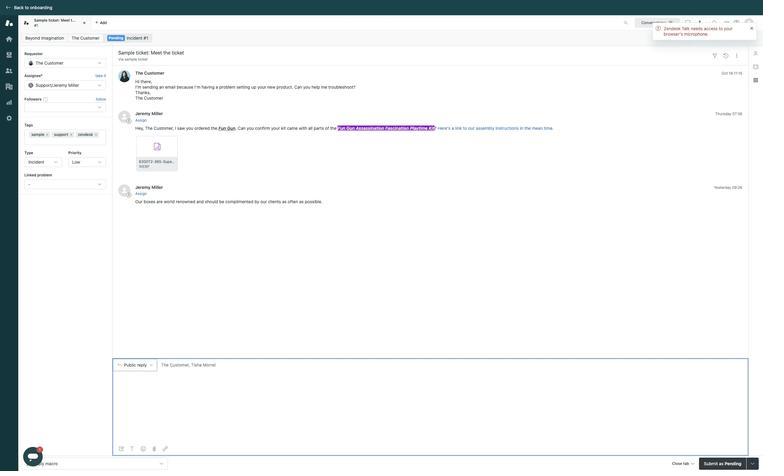 Task type: vqa. For each thing, say whether or not it's contained in the screenshot.
complimented
yes



Task type: describe. For each thing, give the bounding box(es) containing it.
because
[[177, 85, 193, 90]]

public
[[124, 363, 136, 368]]

take it button
[[95, 73, 106, 79]]

boxes
[[144, 199, 155, 204]]

1 vertical spatial the customer link
[[135, 71, 164, 76]]

up
[[251, 85, 256, 90]]

18
[[729, 71, 733, 76]]

submit
[[704, 461, 718, 466]]

i
[[175, 126, 176, 131]]

often
[[288, 199, 298, 204]]

oct
[[722, 71, 728, 76]]

came
[[287, 126, 298, 131]]

your inside zendesk talk needs access to your browser's microphone.
[[724, 26, 733, 31]]

remove image for support
[[69, 133, 73, 136]]

tab containing sample ticket: meet the ticket
[[18, 15, 91, 30]]

of
[[325, 126, 329, 131]]

get started image
[[5, 35, 13, 43]]

ticket inside "sample ticket: meet the ticket #1"
[[78, 18, 88, 23]]

Yesterday 09:26 text field
[[714, 185, 743, 190]]

take it
[[95, 74, 106, 78]]

zendesk
[[78, 132, 93, 137]]

tab
[[683, 461, 689, 466]]

Subject field
[[117, 49, 709, 56]]

time.
[[544, 126, 554, 131]]

support
[[54, 132, 68, 137]]

type
[[24, 150, 33, 155]]

needs
[[691, 26, 703, 31]]

oct 18 11:15
[[722, 71, 743, 76]]

the down "sample ticket: meet the ticket #1"
[[72, 35, 79, 41]]

zendesk products image
[[725, 21, 729, 25]]

ticket:
[[48, 18, 60, 23]]

conversations button
[[635, 18, 680, 28]]

take
[[95, 74, 103, 78]]

tisha
[[191, 362, 202, 368]]

1 vertical spatial pending
[[725, 461, 742, 466]]

hey,
[[135, 126, 144, 131]]

macro
[[45, 461, 58, 466]]

parts
[[314, 126, 324, 131]]

2 horizontal spatial as
[[719, 461, 724, 466]]

beyond imagination
[[25, 35, 64, 41]]

close tab
[[672, 461, 689, 466]]

me
[[321, 85, 327, 90]]

public reply button
[[112, 359, 157, 372]]

1 horizontal spatial as
[[299, 199, 304, 204]]

onboarding
[[30, 5, 52, 10]]

?
[[435, 126, 437, 131]]

help
[[312, 85, 320, 90]]

2 i'm from the left
[[195, 85, 201, 90]]

09:26
[[732, 185, 743, 190]]

beyond imagination link
[[21, 34, 68, 42]]

organizations image
[[5, 83, 13, 91]]

the customer, tisha morrel
[[161, 362, 216, 368]]

tags
[[24, 123, 33, 127]]

an
[[159, 85, 164, 90]]

jeremy miller assign for yesterday 09:26
[[135, 185, 163, 196]]

customer up there,
[[144, 71, 164, 76]]

via
[[118, 57, 124, 62]]

incident #1
[[127, 35, 148, 41]]

views image
[[5, 51, 13, 59]]

secondary element
[[18, 32, 763, 44]]

× button
[[750, 24, 754, 31]]

low
[[72, 159, 80, 165]]

there,
[[141, 79, 152, 84]]

follow button
[[96, 97, 106, 102]]

draft mode image
[[119, 447, 124, 452]]

customer inside requester element
[[44, 60, 64, 66]]

zendesk
[[664, 26, 681, 31]]

here's a link to our assembly instructions in the mean time. link
[[438, 126, 554, 131]]

browser's
[[664, 31, 683, 37]]

1 vertical spatial our
[[261, 199, 267, 204]]

the inside button
[[161, 362, 169, 368]]

our
[[135, 199, 143, 204]]

fascination
[[385, 126, 409, 131]]

get help image
[[734, 20, 740, 26]]

0 horizontal spatial can
[[238, 126, 246, 131]]

jeremy for yesterday 09:26
[[135, 185, 151, 190]]

tabs tab list
[[18, 15, 618, 30]]

Public reply composer text field
[[115, 372, 746, 384]]

incident for incident #1
[[127, 35, 142, 41]]

close tab button
[[670, 458, 697, 471]]

2 vertical spatial your
[[271, 126, 280, 131]]

linked problem
[[24, 173, 52, 177]]

beyond
[[25, 35, 40, 41]]

assign for yesterday 09:26
[[135, 191, 147, 196]]

hide composer image
[[428, 356, 433, 361]]

assign button for yesterday
[[135, 191, 147, 197]]

close image
[[81, 20, 87, 26]]

customer inside the secondary element
[[80, 35, 100, 41]]

2 fun from the left
[[338, 126, 345, 131]]

the customer inside conversationlabel log
[[135, 71, 164, 76]]

miller for yesterday
[[152, 185, 163, 190]]

email
[[165, 85, 176, 90]]

hey, the customer, i saw you ordered the fun gun . can you confirm your kit came with all parts of the fun gun assassination fascination playtime kit ? here's a link to our assembly instructions in the mean time.
[[135, 126, 554, 131]]

and
[[196, 199, 204, 204]]

/
[[52, 83, 53, 88]]

1 avatar image from the top
[[118, 70, 130, 82]]

in
[[520, 126, 524, 131]]

access
[[704, 26, 718, 31]]

to inside conversationlabel log
[[463, 126, 467, 131]]

assembly
[[476, 126, 495, 131]]

sample
[[34, 18, 47, 23]]

low button
[[68, 157, 106, 167]]

.
[[236, 126, 237, 131]]

back
[[14, 5, 24, 10]]

zendesk image
[[0, 471, 18, 471]]

avatar image for yesterday 09:26
[[118, 184, 130, 197]]

0 vertical spatial the customer link
[[68, 34, 104, 42]]

displays possible ticket submission types image
[[751, 461, 755, 466]]

via sample ticket
[[118, 57, 148, 62]]

the right ordered on the top left of page
[[211, 126, 217, 131]]

hi there, i'm sending an email because i'm having a problem setting up your new product. can you help me troubleshoot? thanks, the customer
[[135, 79, 356, 101]]

playtime
[[410, 126, 428, 131]]

the customer inside the secondary element
[[72, 35, 100, 41]]

0 horizontal spatial sample
[[31, 132, 44, 137]]

×
[[750, 24, 754, 31]]

assignee* element
[[24, 80, 106, 90]]

all
[[308, 126, 313, 131]]

the customer inside requester element
[[36, 60, 64, 66]]

having
[[202, 85, 215, 90]]

Oct 18 11:15 text field
[[722, 71, 743, 76]]

to inside zendesk talk needs access to your browser's microphone.
[[719, 26, 723, 31]]

troubleshoot?
[[328, 85, 356, 90]]

it
[[104, 74, 106, 78]]

sample ticket: meet the ticket #1
[[34, 18, 88, 28]]

-
[[28, 182, 30, 187]]



Task type: locate. For each thing, give the bounding box(es) containing it.
#1 up via sample ticket
[[144, 35, 148, 41]]

jeremy miller link for thursday
[[135, 111, 163, 116]]

1 vertical spatial incident
[[28, 159, 44, 165]]

jeremy up hey,
[[135, 111, 151, 116]]

apps image
[[754, 78, 759, 83]]

0 vertical spatial assign button
[[135, 118, 147, 123]]

2 assign from the top
[[135, 191, 147, 196]]

events image
[[724, 53, 729, 58]]

gun
[[227, 126, 236, 131], [347, 126, 355, 131]]

2 remove image from the left
[[94, 133, 98, 136]]

1 vertical spatial assign button
[[135, 191, 147, 197]]

0 vertical spatial jeremy miller assign
[[135, 111, 163, 122]]

pending left displays possible ticket submission types icon
[[725, 461, 742, 466]]

priority
[[68, 150, 82, 155]]

can right product.
[[294, 85, 302, 90]]

you inside hi there, i'm sending an email because i'm having a problem setting up your new product. can you help me troubleshoot? thanks, the customer
[[303, 85, 311, 90]]

pending inside the secondary element
[[109, 36, 123, 40]]

0 horizontal spatial incident
[[28, 159, 44, 165]]

1 horizontal spatial i'm
[[195, 85, 201, 90]]

2 gun from the left
[[347, 126, 355, 131]]

jeremy up our
[[135, 185, 151, 190]]

confirm
[[255, 126, 270, 131]]

customer up '/'
[[44, 60, 64, 66]]

fun left the .
[[219, 126, 226, 131]]

your right up
[[258, 85, 266, 90]]

assign button up our
[[135, 191, 147, 197]]

your left kit on the top
[[271, 126, 280, 131]]

0 horizontal spatial our
[[261, 199, 267, 204]]

ticket actions image
[[735, 53, 740, 58]]

complimented
[[225, 199, 253, 204]]

1 vertical spatial the customer
[[36, 60, 64, 66]]

be
[[219, 199, 224, 204]]

assign button
[[135, 118, 147, 123], [135, 191, 147, 197]]

by
[[255, 199, 259, 204]]

main element
[[0, 15, 18, 471]]

as
[[282, 199, 287, 204], [299, 199, 304, 204], [719, 461, 724, 466]]

2 vertical spatial avatar image
[[118, 184, 130, 197]]

avatar image
[[118, 70, 130, 82], [118, 111, 130, 123], [118, 184, 130, 197]]

1 horizontal spatial your
[[271, 126, 280, 131]]

jeremy miller link up hey,
[[135, 111, 163, 116]]

reporting image
[[5, 98, 13, 106]]

avatar image for thursday 07:36
[[118, 111, 130, 123]]

the customer, tisha morrel button
[[157, 362, 749, 368]]

kit
[[429, 126, 435, 131]]

1 vertical spatial customer,
[[170, 362, 190, 368]]

customer down 'sending'
[[144, 96, 163, 101]]

1 vertical spatial assign
[[135, 191, 147, 196]]

2 avatar image from the top
[[118, 111, 130, 123]]

zendesk support image
[[5, 19, 13, 27]]

remove image for zendesk
[[94, 133, 98, 136]]

customers image
[[5, 67, 13, 75]]

support
[[36, 83, 52, 88]]

the inside requester element
[[36, 60, 43, 66]]

jeremy right support
[[53, 83, 67, 88]]

the right hey,
[[145, 126, 153, 131]]

the customer link down "close" icon on the top left of page
[[68, 34, 104, 42]]

as right often
[[299, 199, 304, 204]]

2 jeremy miller link from the top
[[135, 185, 163, 190]]

miller inside assignee* "element"
[[68, 83, 79, 88]]

a right having
[[216, 85, 218, 90]]

1 vertical spatial miller
[[152, 111, 163, 116]]

with
[[299, 126, 307, 131]]

problem left setting in the left top of the page
[[219, 85, 235, 90]]

our right link
[[468, 126, 475, 131]]

assign button for thursday
[[135, 118, 147, 123]]

can inside hi there, i'm sending an email because i'm having a problem setting up your new product. can you help me troubleshoot? thanks, the customer
[[294, 85, 302, 90]]

1 remove image from the left
[[69, 133, 73, 136]]

the up hi
[[135, 71, 143, 76]]

0 horizontal spatial ticket
[[78, 18, 88, 23]]

remove image
[[46, 133, 49, 136]]

0 horizontal spatial as
[[282, 199, 287, 204]]

add attachment image
[[152, 447, 157, 452]]

1 horizontal spatial our
[[468, 126, 475, 131]]

0 horizontal spatial i'm
[[135, 85, 141, 90]]

apply macro
[[33, 461, 58, 466]]

2 assign button from the top
[[135, 191, 147, 197]]

a left link
[[452, 126, 454, 131]]

2 jeremy miller assign from the top
[[135, 185, 163, 196]]

#1 inside the secondary element
[[144, 35, 148, 41]]

you right saw at the left top of the page
[[186, 126, 193, 131]]

to
[[25, 5, 29, 10], [719, 26, 723, 31], [463, 126, 467, 131]]

the customer up there,
[[135, 71, 164, 76]]

close
[[672, 461, 683, 466]]

2 horizontal spatial you
[[303, 85, 311, 90]]

1 vertical spatial ticket
[[138, 57, 148, 62]]

2 vertical spatial miller
[[152, 185, 163, 190]]

assassination
[[356, 126, 384, 131]]

the down thanks,
[[135, 96, 143, 101]]

0 vertical spatial pending
[[109, 36, 123, 40]]

customer
[[80, 35, 100, 41], [44, 60, 64, 66], [144, 71, 164, 76], [144, 96, 163, 101]]

the right of
[[330, 126, 337, 131]]

instructions
[[496, 126, 519, 131]]

requester element
[[24, 58, 106, 68]]

0 horizontal spatial you
[[186, 126, 193, 131]]

1 horizontal spatial can
[[294, 85, 302, 90]]

sample right via
[[125, 57, 137, 62]]

1 vertical spatial jeremy miller assign
[[135, 185, 163, 196]]

gun left assassination
[[347, 126, 355, 131]]

as left often
[[282, 199, 287, 204]]

the right meet
[[71, 18, 77, 23]]

1 horizontal spatial gun
[[347, 126, 355, 131]]

as right submit at the bottom right
[[719, 461, 724, 466]]

jeremy for thursday 07:36
[[135, 111, 151, 116]]

0 horizontal spatial fun
[[219, 126, 226, 131]]

1 i'm from the left
[[135, 85, 141, 90]]

to right link
[[463, 126, 467, 131]]

1 fun from the left
[[219, 126, 226, 131]]

0 vertical spatial our
[[468, 126, 475, 131]]

new
[[267, 85, 275, 90]]

to right access
[[719, 26, 723, 31]]

0 vertical spatial can
[[294, 85, 302, 90]]

fun right of
[[338, 126, 345, 131]]

i'm down hi
[[135, 85, 141, 90]]

saw
[[177, 126, 185, 131]]

the right in
[[525, 126, 531, 131]]

2 vertical spatial jeremy
[[135, 185, 151, 190]]

1 horizontal spatial you
[[247, 126, 254, 131]]

1 jeremy miller link from the top
[[135, 111, 163, 116]]

customer, inside conversationlabel log
[[154, 126, 174, 131]]

0 vertical spatial jeremy miller link
[[135, 111, 163, 116]]

meet
[[61, 18, 70, 23]]

0 horizontal spatial gun
[[227, 126, 236, 131]]

jeremy miller link up boxes
[[135, 185, 163, 190]]

problem inside hi there, i'm sending an email because i'm having a problem setting up your new product. can you help me troubleshoot? thanks, the customer
[[219, 85, 235, 90]]

clients
[[268, 199, 281, 204]]

fun
[[219, 126, 226, 131], [338, 126, 345, 131]]

jeremy miller assign up boxes
[[135, 185, 163, 196]]

filter image
[[713, 53, 718, 58]]

apply
[[33, 461, 44, 466]]

the inside hi there, i'm sending an email because i'm having a problem setting up your new product. can you help me troubleshoot? thanks, the customer
[[135, 96, 143, 101]]

1 horizontal spatial remove image
[[94, 133, 98, 136]]

1 vertical spatial can
[[238, 126, 246, 131]]

possible.
[[305, 199, 323, 204]]

1 vertical spatial to
[[719, 26, 723, 31]]

customer, inside button
[[170, 362, 190, 368]]

public reply
[[124, 363, 147, 368]]

microphone.
[[684, 31, 709, 37]]

info on adding followers image
[[43, 97, 48, 102]]

the customer link up there,
[[135, 71, 164, 76]]

the customer down the requester
[[36, 60, 64, 66]]

insert emojis image
[[141, 447, 146, 452]]

incident down type at top left
[[28, 159, 44, 165]]

thursday 07:36
[[716, 112, 743, 116]]

followers element
[[24, 102, 106, 112]]

i'm left having
[[195, 85, 201, 90]]

1 horizontal spatial incident
[[127, 35, 142, 41]]

1 jeremy miller assign from the top
[[135, 111, 163, 122]]

jeremy miller assign
[[135, 111, 163, 122], [135, 185, 163, 196]]

customer, left i
[[154, 126, 174, 131]]

1 assign button from the top
[[135, 118, 147, 123]]

reply
[[137, 363, 147, 368]]

assignee*
[[24, 74, 43, 78]]

problem down incident popup button
[[37, 173, 52, 177]]

1 horizontal spatial pending
[[725, 461, 742, 466]]

remove image
[[69, 133, 73, 136], [94, 133, 98, 136]]

your inside hi there, i'm sending an email because i'm having a problem setting up your new product. can you help me troubleshoot? thanks, the customer
[[258, 85, 266, 90]]

0 vertical spatial the customer
[[72, 35, 100, 41]]

miller down an
[[152, 111, 163, 116]]

1 vertical spatial sample
[[31, 132, 44, 137]]

your down zendesk products icon at right
[[724, 26, 733, 31]]

add
[[100, 20, 107, 25]]

a inside hi there, i'm sending an email because i'm having a problem setting up your new product. can you help me troubleshoot? thanks, the customer
[[216, 85, 218, 90]]

customer context image
[[754, 51, 759, 56]]

to right the back
[[25, 5, 29, 10]]

jeremy inside assignee* "element"
[[53, 83, 67, 88]]

add link (cmd k) image
[[163, 447, 168, 452]]

incident up via sample ticket
[[127, 35, 142, 41]]

zendesk talk needs access to your browser's microphone.
[[664, 26, 733, 37]]

0 vertical spatial #1
[[34, 23, 38, 28]]

you
[[303, 85, 311, 90], [186, 126, 193, 131], [247, 126, 254, 131]]

1 vertical spatial #1
[[144, 35, 148, 41]]

Thursday 07:36 text field
[[716, 112, 743, 116]]

incident inside popup button
[[28, 159, 44, 165]]

0 horizontal spatial the customer link
[[68, 34, 104, 42]]

back to onboarding link
[[0, 5, 55, 10]]

webp
[[139, 164, 149, 169]]

jeremy miller assign up hey,
[[135, 111, 163, 122]]

0 horizontal spatial #1
[[34, 23, 38, 28]]

0 vertical spatial problem
[[219, 85, 235, 90]]

2 vertical spatial to
[[463, 126, 467, 131]]

1 vertical spatial avatar image
[[118, 111, 130, 123]]

1 horizontal spatial problem
[[219, 85, 235, 90]]

jeremy miller link for yesterday
[[135, 185, 163, 190]]

sample
[[125, 57, 137, 62], [31, 132, 44, 137]]

linked problem element
[[24, 180, 106, 189]]

ticket right meet
[[78, 18, 88, 23]]

1 horizontal spatial ticket
[[138, 57, 148, 62]]

followers
[[24, 97, 42, 101]]

#1 inside "sample ticket: meet the ticket #1"
[[34, 23, 38, 28]]

here's
[[438, 126, 451, 131]]

11:15
[[734, 71, 743, 76]]

0 horizontal spatial your
[[258, 85, 266, 90]]

world
[[164, 199, 175, 204]]

0 vertical spatial customer,
[[154, 126, 174, 131]]

the customer down "close" icon on the top left of page
[[72, 35, 100, 41]]

1 horizontal spatial the customer
[[72, 35, 100, 41]]

0 horizontal spatial problem
[[37, 173, 52, 177]]

1 vertical spatial jeremy miller link
[[135, 185, 163, 190]]

miller for thursday
[[152, 111, 163, 116]]

1 horizontal spatial the customer link
[[135, 71, 164, 76]]

sample left remove icon
[[31, 132, 44, 137]]

1 horizontal spatial fun
[[338, 126, 345, 131]]

assign for thursday 07:36
[[135, 118, 147, 122]]

1 assign from the top
[[135, 118, 147, 122]]

ticket right via
[[138, 57, 148, 62]]

0 horizontal spatial a
[[216, 85, 218, 90]]

miller up "are"
[[152, 185, 163, 190]]

0 vertical spatial sample
[[125, 57, 137, 62]]

jeremy miller assign for thursday 07:36
[[135, 111, 163, 122]]

yesterday 09:26
[[714, 185, 743, 190]]

assign up our
[[135, 191, 147, 196]]

the right 'reply'
[[161, 362, 169, 368]]

0 vertical spatial avatar image
[[118, 70, 130, 82]]

0 vertical spatial assign
[[135, 118, 147, 122]]

0 vertical spatial ticket
[[78, 18, 88, 23]]

assign up hey,
[[135, 118, 147, 122]]

remove image right zendesk
[[94, 133, 98, 136]]

1 gun from the left
[[227, 126, 236, 131]]

ticket
[[78, 18, 88, 23], [138, 57, 148, 62]]

support / jeremy miller
[[36, 83, 79, 88]]

linked
[[24, 173, 36, 177]]

you left "confirm"
[[247, 126, 254, 131]]

1 vertical spatial problem
[[37, 173, 52, 177]]

miller right '/'
[[68, 83, 79, 88]]

0 vertical spatial a
[[216, 85, 218, 90]]

customer, left tisha
[[170, 362, 190, 368]]

submit as pending
[[704, 461, 742, 466]]

the inside "sample ticket: meet the ticket #1"
[[71, 18, 77, 23]]

our boxes are world renowned and should be complimented by our clients as often as possible.
[[135, 199, 323, 204]]

0 vertical spatial miller
[[68, 83, 79, 88]]

2 vertical spatial the customer
[[135, 71, 164, 76]]

0 vertical spatial to
[[25, 5, 29, 10]]

renowned
[[176, 199, 195, 204]]

admin image
[[5, 114, 13, 122]]

incident
[[127, 35, 142, 41], [28, 159, 44, 165]]

you left help
[[303, 85, 311, 90]]

tab
[[18, 15, 91, 30]]

gun right ordered on the top left of page
[[227, 126, 236, 131]]

2 horizontal spatial to
[[719, 26, 723, 31]]

assign button up hey,
[[135, 118, 147, 123]]

#1 down 'sample'
[[34, 23, 38, 28]]

pending
[[109, 36, 123, 40], [725, 461, 742, 466]]

0 vertical spatial jeremy
[[53, 83, 67, 88]]

incident button
[[24, 157, 62, 167]]

thursday
[[716, 112, 732, 116]]

0 horizontal spatial remove image
[[69, 133, 73, 136]]

remove image right support
[[69, 133, 73, 136]]

customer inside hi there, i'm sending an email because i'm having a problem setting up your new product. can you help me troubleshoot? thanks, the customer
[[144, 96, 163, 101]]

incident for incident
[[28, 159, 44, 165]]

1 horizontal spatial #1
[[144, 35, 148, 41]]

pending left incident #1
[[109, 36, 123, 40]]

mean
[[532, 126, 543, 131]]

morrel
[[203, 362, 216, 368]]

0 vertical spatial incident
[[127, 35, 142, 41]]

knowledge image
[[754, 64, 759, 69]]

a
[[216, 85, 218, 90], [452, 126, 454, 131]]

0 vertical spatial your
[[724, 26, 733, 31]]

1 horizontal spatial sample
[[125, 57, 137, 62]]

1 vertical spatial a
[[452, 126, 454, 131]]

the customer
[[72, 35, 100, 41], [36, 60, 64, 66], [135, 71, 164, 76]]

the down the requester
[[36, 60, 43, 66]]

can right the .
[[238, 126, 246, 131]]

our
[[468, 126, 475, 131], [261, 199, 267, 204]]

miller
[[68, 83, 79, 88], [152, 111, 163, 116], [152, 185, 163, 190]]

0 horizontal spatial the customer
[[36, 60, 64, 66]]

0 horizontal spatial to
[[25, 5, 29, 10]]

webp link
[[136, 136, 178, 172]]

2 horizontal spatial the customer
[[135, 71, 164, 76]]

ordered
[[194, 126, 210, 131]]

our right by
[[261, 199, 267, 204]]

customer down "close" icon on the top left of page
[[80, 35, 100, 41]]

conversations
[[642, 20, 666, 25]]

1 vertical spatial your
[[258, 85, 266, 90]]

format text image
[[130, 447, 135, 452]]

back to onboarding
[[14, 5, 52, 10]]

incident inside the secondary element
[[127, 35, 142, 41]]

1 horizontal spatial to
[[463, 126, 467, 131]]

0 horizontal spatial pending
[[109, 36, 123, 40]]

link
[[455, 126, 462, 131]]

the customer link
[[68, 34, 104, 42], [135, 71, 164, 76]]

product.
[[277, 85, 293, 90]]

conversationlabel log
[[112, 65, 749, 358]]

2 horizontal spatial your
[[724, 26, 733, 31]]

1 vertical spatial jeremy
[[135, 111, 151, 116]]

yesterday
[[714, 185, 731, 190]]

3 avatar image from the top
[[118, 184, 130, 197]]

1 horizontal spatial a
[[452, 126, 454, 131]]



